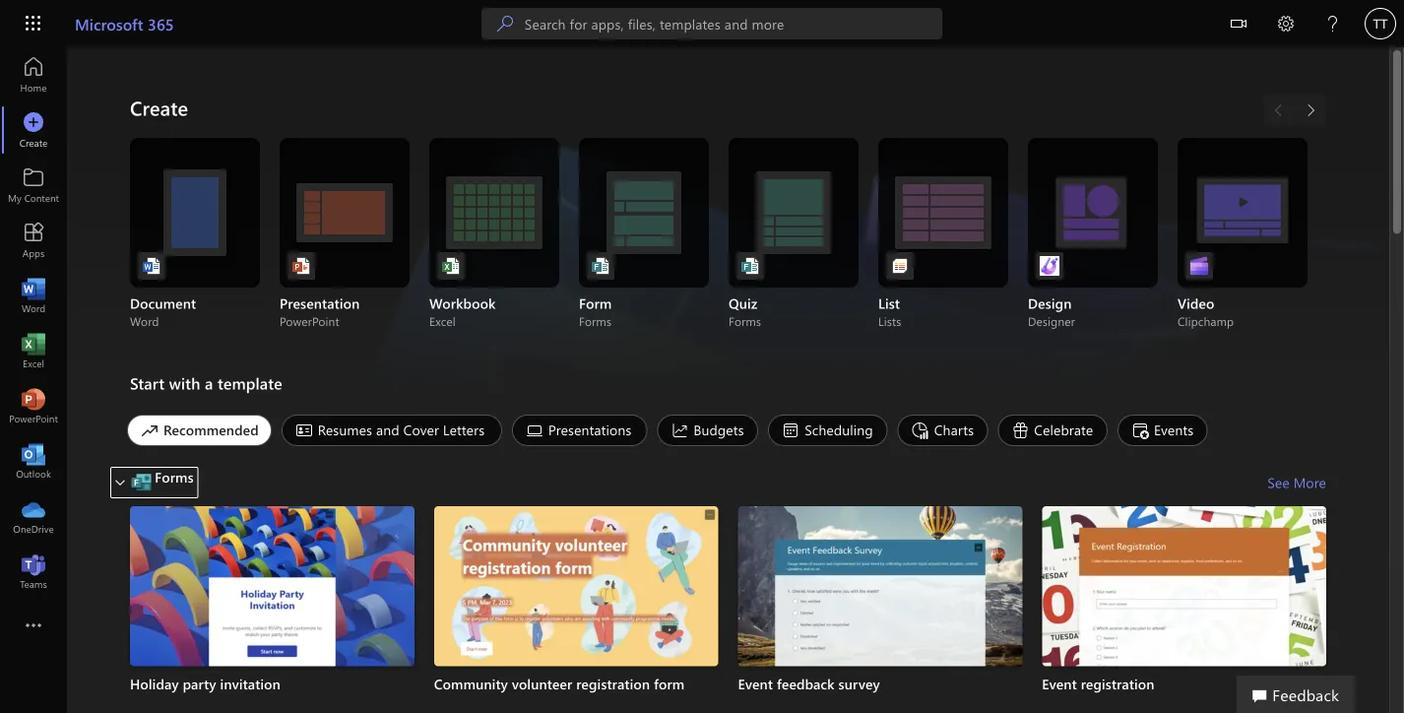 Task type: locate. For each thing, give the bounding box(es) containing it.
0 horizontal spatial forms
[[155, 468, 194, 486]]

2 event from the left
[[1042, 675, 1077, 693]]

list
[[130, 506, 1327, 713]]

survey
[[839, 675, 880, 693]]

see more link
[[1268, 467, 1327, 498]]

1 event from the left
[[738, 675, 773, 693]]

workbook
[[429, 294, 496, 312]]

forms down quiz
[[729, 313, 761, 329]]

forms for quiz
[[729, 313, 761, 329]]

cover
[[403, 421, 439, 439]]

event for event registration
[[1042, 675, 1077, 693]]

1 horizontal spatial forms
[[579, 313, 612, 329]]

scheduling
[[805, 421, 873, 439]]

event inside list item
[[738, 675, 773, 693]]

budgets tab
[[652, 415, 764, 446]]

holiday party invitation
[[130, 675, 281, 693]]

home image
[[24, 65, 43, 85]]

invitation
[[220, 675, 281, 693]]

powerpoint image
[[24, 396, 43, 416]]

tt button
[[1357, 0, 1405, 47]]

microsoft 365
[[75, 13, 174, 34]]

community volunteer registration form link element
[[434, 674, 719, 694]]

charts element
[[898, 415, 988, 446]]

365
[[148, 13, 174, 34]]

0 horizontal spatial registration
[[576, 675, 650, 693]]

recommended
[[164, 421, 259, 439]]

new quiz image
[[741, 256, 760, 276]]

letters
[[443, 421, 485, 439]]


[[114, 477, 126, 489]]

registration
[[576, 675, 650, 693], [1081, 675, 1155, 693]]

designer design image
[[1040, 256, 1060, 276], [1040, 256, 1060, 276]]

event
[[738, 675, 773, 693], [1042, 675, 1077, 693]]

teams image
[[24, 561, 43, 581]]

community
[[434, 675, 508, 693]]

community volunteer registration form list item
[[434, 506, 719, 713]]

list
[[879, 294, 900, 312]]

presentations
[[548, 421, 632, 439]]

start
[[130, 372, 165, 393]]

event inside 'element'
[[1042, 675, 1077, 693]]

a
[[205, 372, 213, 393]]

forms inside form forms
[[579, 313, 612, 329]]

powerpoint presentation image
[[292, 256, 311, 276]]

powerpoint
[[280, 313, 339, 329]]

 button
[[1215, 0, 1263, 51]]

tab list
[[122, 415, 1327, 446]]

celebrate
[[1034, 421, 1094, 439]]

event registration list item
[[1042, 506, 1327, 713]]

resumes and cover letters tab
[[277, 415, 507, 446]]

budgets
[[694, 421, 744, 439]]

None search field
[[481, 8, 942, 39]]

0 horizontal spatial event
[[738, 675, 773, 693]]

event registration link element
[[1042, 674, 1327, 694]]

presentations element
[[512, 415, 647, 446]]

event registration
[[1042, 675, 1155, 693]]

excel workbook image
[[441, 256, 461, 276]]

design
[[1028, 294, 1072, 312]]

resumes and cover letters
[[318, 421, 485, 439]]

none search field inside microsoft 365 banner
[[481, 8, 942, 39]]

microsoft
[[75, 13, 143, 34]]

budgets element
[[657, 415, 759, 446]]

community volunteer registration form image
[[434, 506, 719, 669]]

lists list image
[[890, 256, 910, 276]]

events tab
[[1113, 415, 1213, 446]]

1 horizontal spatial event
[[1042, 675, 1077, 693]]

community volunteer registration form
[[434, 675, 685, 693]]

forms
[[579, 313, 612, 329], [729, 313, 761, 329], [155, 468, 194, 486]]

charts tab
[[893, 415, 993, 446]]

tab list containing recommended
[[122, 415, 1327, 446]]

event registration image
[[1042, 506, 1327, 669]]

2 registration from the left
[[1081, 675, 1155, 693]]

designer
[[1028, 313, 1076, 329]]

scheduling tab
[[764, 415, 893, 446]]

event for event feedback survey
[[738, 675, 773, 693]]

recommended tab
[[122, 415, 277, 446]]

presentations tab
[[507, 415, 652, 446]]

create image
[[24, 120, 43, 140]]

feedback
[[777, 675, 835, 693]]

2 horizontal spatial forms
[[729, 313, 761, 329]]

next image
[[1301, 95, 1321, 126]]

word
[[130, 313, 159, 329]]

holiday party invitation list item
[[130, 506, 414, 713]]

my content image
[[24, 175, 43, 195]]

registration inside community volunteer registration form link element
[[576, 675, 650, 693]]

1 horizontal spatial registration
[[1081, 675, 1155, 693]]

form forms
[[579, 294, 612, 329]]

forms for form
[[579, 313, 612, 329]]

navigation
[[0, 47, 67, 599]]

holiday
[[130, 675, 179, 693]]

celebrate tab
[[993, 415, 1113, 446]]

1 registration from the left
[[576, 675, 650, 693]]

forms down 'recommended' tab in the left bottom of the page
[[155, 468, 194, 486]]

and
[[376, 421, 400, 439]]

forms down form
[[579, 313, 612, 329]]

design designer
[[1028, 294, 1076, 329]]



Task type: describe. For each thing, give the bounding box(es) containing it.
presentation
[[280, 294, 360, 312]]

form
[[654, 675, 685, 693]]

resumes and cover letters element
[[281, 415, 502, 446]]

clipchamp
[[1178, 313, 1234, 329]]

form
[[579, 294, 612, 312]]

presentation powerpoint
[[280, 294, 360, 329]]

list containing holiday party invitation
[[130, 506, 1327, 713]]

outlook image
[[24, 451, 43, 471]]


[[1231, 16, 1247, 32]]

scheduling element
[[768, 415, 888, 446]]

events element
[[1118, 415, 1208, 446]]

party
[[183, 675, 216, 693]]

video clipchamp
[[1178, 294, 1234, 329]]

video
[[1178, 294, 1215, 312]]

template
[[218, 372, 282, 393]]

see
[[1268, 473, 1290, 491]]

create
[[130, 95, 188, 121]]

excel image
[[24, 341, 43, 360]]

word image
[[24, 286, 43, 305]]

more
[[1294, 473, 1327, 491]]

lists
[[879, 313, 902, 329]]

apps image
[[24, 230, 43, 250]]

feedback
[[1273, 684, 1340, 705]]

onedrive image
[[24, 506, 43, 526]]

recommended element
[[127, 415, 272, 446]]

Search box. Suggestions appear as you type. search field
[[525, 8, 942, 39]]

event feedback survey link element
[[738, 674, 1023, 694]]

charts
[[934, 421, 974, 439]]

workbook excel
[[429, 294, 496, 329]]

forms survey image
[[591, 256, 611, 276]]

feedback button
[[1237, 676, 1355, 713]]

holiday party invitation link element
[[130, 674, 414, 694]]

resumes
[[318, 421, 372, 439]]

list lists
[[879, 294, 902, 329]]

clipchamp video image
[[1190, 256, 1210, 276]]

event feedback survey image
[[738, 506, 1023, 669]]

view more apps image
[[24, 617, 43, 636]]

volunteer
[[512, 675, 573, 693]]

excel
[[429, 313, 456, 329]]

quiz
[[729, 294, 758, 312]]

see more
[[1268, 473, 1327, 491]]

events
[[1154, 421, 1194, 439]]

document
[[130, 294, 196, 312]]

start with a template
[[130, 372, 282, 393]]

document word
[[130, 294, 196, 329]]

with
[[169, 372, 200, 393]]

event feedback survey list item
[[738, 506, 1023, 713]]

registration inside "event registration link" 'element'
[[1081, 675, 1155, 693]]

event feedback survey
[[738, 675, 880, 693]]

celebrate element
[[998, 415, 1108, 446]]

microsoft 365 banner
[[0, 0, 1405, 51]]

quiz forms
[[729, 294, 761, 329]]

word document image
[[142, 256, 162, 276]]

tt
[[1374, 16, 1388, 31]]

holiday party invitation image
[[130, 506, 414, 669]]



Task type: vqa. For each thing, say whether or not it's contained in the screenshot.


